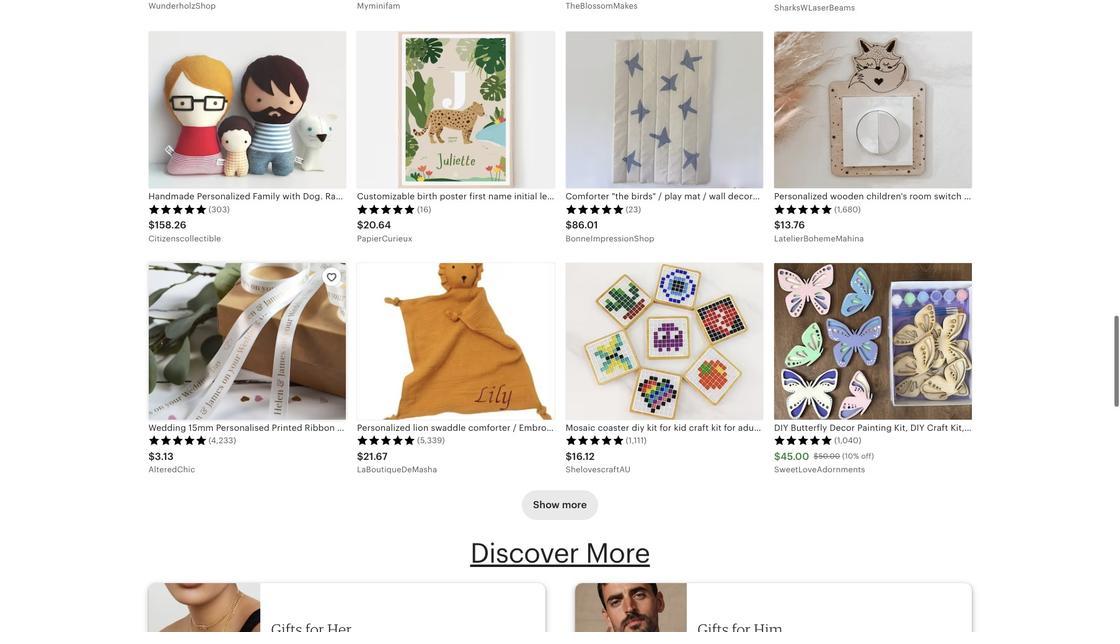 Task type: describe. For each thing, give the bounding box(es) containing it.
16.12
[[572, 451, 595, 463]]

5 out of 5 stars image for 158.26
[[148, 204, 207, 214]]

theblossommakes link
[[566, 0, 763, 15]]

baby
[[664, 192, 684, 202]]

$ for 158.26
[[148, 220, 155, 231]]

comforter
[[468, 423, 511, 433]]

citizenscollectible
[[148, 234, 221, 244]]

wedding 15mm personalised printed ribbon - wedding gift wrap - wedding ribbon - anniversary gift wrap image
[[148, 263, 346, 420]]

decoration
[[964, 192, 1010, 202]]

$ 21.67 laboutiquedemasha
[[357, 451, 437, 475]]

wooden
[[830, 192, 864, 202]]

discover
[[470, 539, 579, 570]]

(1,680)
[[834, 205, 861, 214]]

$ 86.01 bonneimpressionshop
[[566, 220, 654, 244]]

your
[[400, 192, 419, 202]]

$ for 21.67
[[357, 451, 363, 463]]

switch
[[934, 192, 962, 202]]

doll.
[[344, 192, 362, 202]]

latelierbohememahina
[[774, 234, 864, 244]]

86.01
[[572, 220, 598, 231]]

$ for 86.01
[[566, 220, 572, 231]]

personalized for 21.67
[[357, 423, 411, 433]]

$ 16.12 shelovescraftau
[[566, 451, 631, 475]]

letter
[[540, 192, 562, 202]]

myminifam link
[[357, 0, 555, 15]]

$ 20.64 papiercurieux
[[357, 220, 412, 244]]

papiercurieux
[[357, 234, 412, 244]]

20.64
[[363, 220, 391, 231]]

diy butterfly decor painting kit, diy craft kit, mother's day gift, gift for her, butterfly craft kit, personalized craft, craft for kids image
[[774, 263, 972, 420]]

embroidery,
[[519, 423, 570, 433]]

alteredchic
[[148, 466, 195, 475]]

customizable birth poster first name initial letter j, jaguar animal poster baby child room
[[357, 192, 732, 202]]

customizable
[[357, 192, 415, 202]]

0 horizontal spatial personalized
[[197, 192, 250, 202]]

2 room from the left
[[910, 192, 932, 202]]

$ for 13.76
[[774, 220, 781, 231]]

own
[[421, 192, 439, 202]]

5 out of 5 stars image up 45.00
[[774, 436, 833, 446]]

with
[[282, 192, 301, 202]]

wunderholzshop link
[[148, 0, 346, 15]]

handmade
[[148, 192, 195, 202]]

$ for 3.13
[[148, 451, 155, 463]]

shelovescraftau
[[566, 466, 631, 475]]

sharkswlaserbeams link
[[774, 0, 972, 17]]

0 vertical spatial birth
[[417, 192, 437, 202]]

discover more
[[470, 539, 650, 570]]

discover more link
[[470, 539, 650, 570]]

$ for 16.12
[[566, 451, 572, 463]]

21.67
[[363, 451, 388, 463]]

5 out of 5 stars image for 16.12
[[566, 436, 624, 446]]

wunderholzshop
[[148, 1, 216, 10]]

5 out of 5 stars image for 13.76
[[774, 204, 833, 214]]

laboutiquedemasha
[[357, 466, 437, 475]]

handmade personalized family with dog. rag doll. custom your own family. customize dolls.
[[148, 192, 542, 202]]

rag
[[325, 192, 341, 202]]

3.13
[[155, 451, 174, 463]]

gift
[[595, 423, 609, 433]]



Task type: vqa. For each thing, say whether or not it's contained in the screenshot.
Employee
no



Task type: locate. For each thing, give the bounding box(es) containing it.
personalized wooden children's room switch decoration image
[[774, 32, 972, 189]]

5 out of 5 stars image down jaguar in the right of the page
[[566, 204, 624, 214]]

$ inside $ 158.26 citizenscollectible
[[148, 220, 155, 231]]

animal
[[604, 192, 632, 202]]

1 horizontal spatial poster
[[634, 192, 661, 202]]

personalized up (303)
[[197, 192, 250, 202]]

5 out of 5 stars image up 3.13
[[148, 436, 207, 446]]

(16)
[[417, 205, 431, 214]]

$ inside $ 86.01 bonneimpressionshop
[[566, 220, 572, 231]]

mosaic coaster diy kit for kid craft kit for adult pixel art and craft personalized gift for teen make your own custom name letter coaster image
[[566, 263, 763, 420]]

sharkswlaserbeams
[[774, 3, 855, 12]]

customizable birth poster first name initial letter j, jaguar animal poster baby child room image
[[357, 32, 555, 189]]

sweetloveadornments
[[774, 466, 865, 475]]

1 room from the left
[[710, 192, 732, 202]]

/
[[513, 423, 517, 433]]

personalized
[[197, 192, 250, 202], [774, 192, 828, 202], [357, 423, 411, 433]]

room
[[710, 192, 732, 202], [910, 192, 932, 202]]

5 out of 5 stars image for 86.01
[[566, 204, 624, 214]]

birth up (16)
[[417, 192, 437, 202]]

(303)
[[209, 205, 230, 214]]

custom
[[365, 192, 398, 202]]

child
[[687, 192, 708, 202]]

5 out of 5 stars image up 21.67
[[357, 436, 415, 446]]

5 out of 5 stars image up 13.76
[[774, 204, 833, 214]]

children's
[[867, 192, 907, 202]]

myminifam
[[357, 1, 400, 10]]

bonneimpressionshop
[[566, 234, 654, 244]]

$ inside $ 16.12 shelovescraftau
[[566, 451, 572, 463]]

$ 158.26 citizenscollectible
[[148, 220, 221, 244]]

2 horizontal spatial personalized
[[774, 192, 828, 202]]

personalized lion swaddle comforter / embroidery, birth gift image
[[357, 263, 555, 420]]

family.
[[441, 192, 469, 202]]

dolls.
[[519, 192, 542, 202]]

1 horizontal spatial personalized
[[357, 423, 411, 433]]

50.00
[[819, 453, 840, 461]]

lion
[[413, 423, 429, 433]]

$
[[148, 220, 155, 231], [357, 220, 363, 231], [566, 220, 572, 231], [774, 220, 781, 231], [148, 451, 155, 463], [357, 451, 363, 463], [566, 451, 572, 463], [774, 451, 781, 463], [814, 453, 819, 461]]

$ inside $ 13.76 latelierbohememahina
[[774, 220, 781, 231]]

poster up (23)
[[634, 192, 661, 202]]

0 horizontal spatial birth
[[417, 192, 437, 202]]

5 out of 5 stars image down handmade
[[148, 204, 207, 214]]

initial
[[514, 192, 537, 202]]

personalized wooden children's room switch decoration
[[774, 192, 1010, 202]]

0 horizontal spatial room
[[710, 192, 732, 202]]

poster
[[440, 192, 467, 202], [634, 192, 661, 202]]

show
[[533, 500, 560, 511]]

more
[[562, 500, 587, 511]]

(5,339)
[[417, 436, 445, 446]]

0 horizontal spatial poster
[[440, 192, 467, 202]]

family
[[253, 192, 280, 202]]

swaddle
[[431, 423, 466, 433]]

more
[[586, 539, 650, 570]]

$ 45.00 $ 50.00 (10% off) sweetloveadornments
[[774, 451, 874, 475]]

birth left gift
[[572, 423, 593, 433]]

5 out of 5 stars image for 3.13
[[148, 436, 207, 446]]

theblossommakes
[[566, 1, 638, 10]]

1 poster from the left
[[440, 192, 467, 202]]

2 poster from the left
[[634, 192, 661, 202]]

personalized up 21.67
[[357, 423, 411, 433]]

name
[[488, 192, 512, 202]]

jaguar
[[573, 192, 601, 202]]

$ for 20.64
[[357, 220, 363, 231]]

comforter "the birds" / play mat / wall decoration for baby • personalized with the child's name • screen-printed and sewn by hand image
[[566, 32, 763, 189]]

(4,233)
[[209, 436, 236, 446]]

birth
[[417, 192, 437, 202], [572, 423, 593, 433]]

show more link
[[522, 491, 598, 521]]

1 vertical spatial birth
[[572, 423, 593, 433]]

5 out of 5 stars image for 20.64
[[357, 204, 415, 214]]

j,
[[565, 192, 571, 202]]

customize
[[471, 192, 516, 202]]

(23)
[[626, 205, 641, 214]]

(1,040)
[[834, 436, 861, 446]]

dog.
[[303, 192, 323, 202]]

personalized for 13.76
[[774, 192, 828, 202]]

1 horizontal spatial room
[[910, 192, 932, 202]]

show more
[[533, 500, 587, 511]]

$ inside $ 21.67 laboutiquedemasha
[[357, 451, 363, 463]]

room left switch
[[910, 192, 932, 202]]

5 out of 5 stars image down gift
[[566, 436, 624, 446]]

off)
[[861, 453, 874, 461]]

5 out of 5 stars image
[[148, 204, 207, 214], [357, 204, 415, 214], [566, 204, 624, 214], [774, 204, 833, 214], [148, 436, 207, 446], [357, 436, 415, 446], [566, 436, 624, 446], [774, 436, 833, 446]]

158.26
[[155, 220, 186, 231]]

personalized lion swaddle comforter / embroidery, birth gift
[[357, 423, 609, 433]]

5 out of 5 stars image down customizable
[[357, 204, 415, 214]]

handmade personalized family with dog. rag doll. custom your own family. customize dolls. image
[[148, 32, 346, 189]]

$ 13.76 latelierbohememahina
[[774, 220, 864, 244]]

13.76
[[781, 220, 805, 231]]

(1,111)
[[626, 436, 647, 446]]

5 out of 5 stars image for 21.67
[[357, 436, 415, 446]]

45.00
[[781, 451, 809, 463]]

(10%
[[842, 453, 859, 461]]

personalized up 13.76
[[774, 192, 828, 202]]

1 horizontal spatial birth
[[572, 423, 593, 433]]

room right child
[[710, 192, 732, 202]]

$ 3.13 alteredchic
[[148, 451, 195, 475]]

$ inside $ 20.64 papiercurieux
[[357, 220, 363, 231]]

$ inside $ 3.13 alteredchic
[[148, 451, 155, 463]]

poster right own
[[440, 192, 467, 202]]

first
[[469, 192, 486, 202]]



